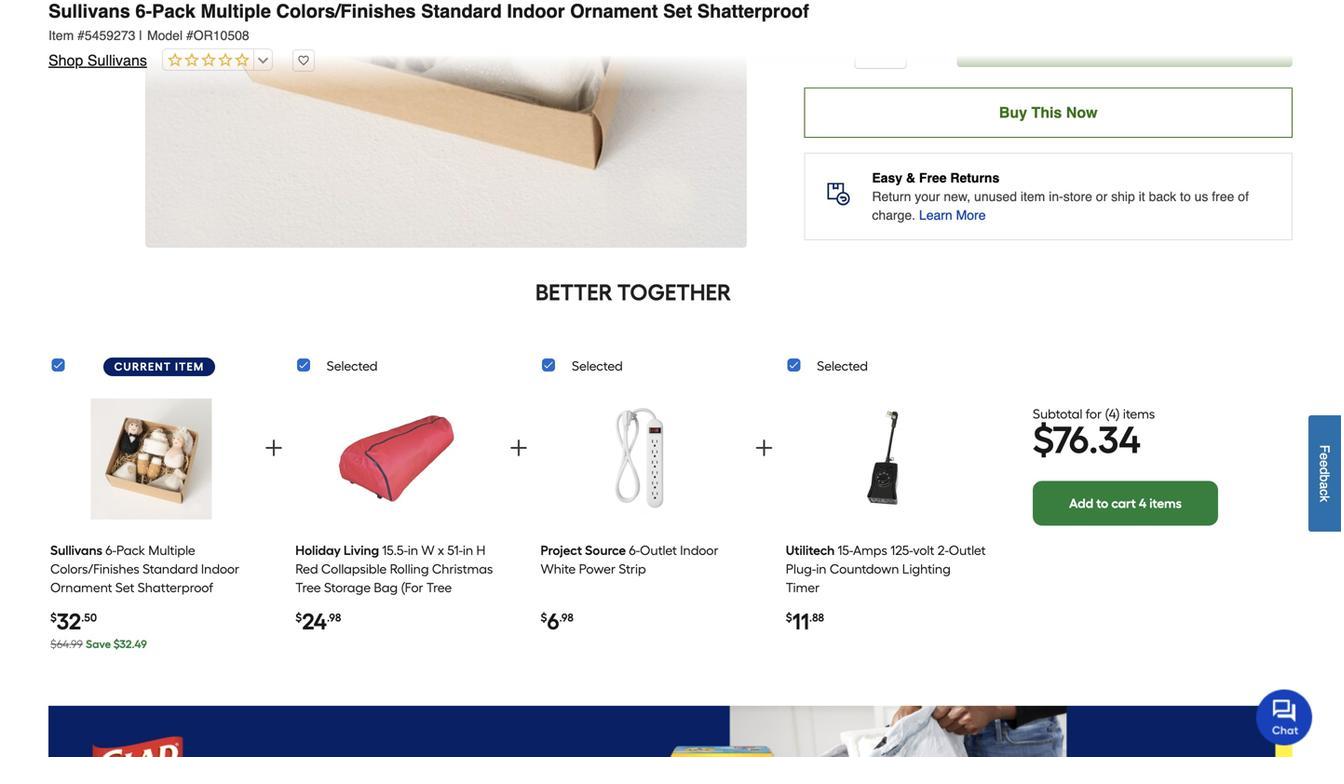 Task type: vqa. For each thing, say whether or not it's contained in the screenshot.
resistant within the "27-cu ft French Door Refrigerator with Ice Maker (Fingerprint-resistant Stainless Steel) ENERGY STAR"
no



Task type: describe. For each thing, give the bounding box(es) containing it.
125-
[[891, 543, 914, 558]]

Stepper number input field with increment and decrement buttons number field
[[855, 17, 907, 69]]

learn
[[920, 208, 953, 223]]

items inside 'subtotal for ( 4 ) items $ 76 .34'
[[1124, 406, 1156, 422]]

or
[[1097, 189, 1108, 204]]

charge.
[[873, 208, 916, 223]]

subtotal for ( 4 ) items $ 76 .34
[[1033, 406, 1156, 463]]

lighting
[[903, 561, 951, 577]]

shop
[[48, 52, 83, 69]]

colors/finishes inside the 6-pack multiple colors/finishes standard indoor ornament set shatterproof
[[50, 561, 139, 577]]

24
[[302, 608, 327, 635]]

free
[[1213, 189, 1235, 204]]

add to cart 4 items link
[[1033, 481, 1219, 526]]

sullivans  #or10508 image
[[146, 0, 746, 247]]

h
[[477, 543, 486, 558]]

holiday
[[296, 543, 341, 558]]

.50
[[81, 611, 97, 625]]

together
[[618, 279, 732, 306]]

indoor inside the 6-pack multiple colors/finishes standard indoor ornament set shatterproof
[[201, 561, 240, 577]]

sullivans for sullivans
[[50, 543, 103, 558]]

back
[[1150, 189, 1177, 204]]

cart
[[1112, 496, 1137, 512]]

better together
[[536, 279, 732, 306]]

project source
[[541, 543, 626, 558]]

$ 32 .50
[[50, 608, 97, 635]]

15.5-in w x 51-in h red collapsible rolling christmas tree storage bag (for tree heights 7.1-ft-8-ft)
[[296, 543, 493, 614]]

24 list item
[[296, 385, 497, 661]]

utilitech
[[786, 543, 835, 558]]

c
[[1318, 489, 1333, 496]]

.98 for 24
[[327, 611, 341, 625]]

ornament inside sullivans 6-pack multiple colors/finishes standard indoor ornament set shatterproof item # 5459273 | model # or10508
[[570, 0, 658, 22]]

1 horizontal spatial in
[[463, 543, 474, 558]]

plus image
[[263, 437, 285, 459]]

.98 for 6
[[560, 611, 574, 625]]

0 horizontal spatial to
[[1097, 496, 1109, 512]]

power
[[579, 561, 616, 577]]

better together heading
[[48, 277, 1219, 307]]

store
[[1064, 189, 1093, 204]]

ship
[[1112, 189, 1136, 204]]

return
[[873, 189, 912, 204]]

1 tree from the left
[[296, 580, 321, 596]]

collapsible
[[321, 561, 387, 577]]

selected for 11
[[817, 358, 868, 374]]

5459273
[[85, 28, 136, 43]]

items inside add to cart 4 items link
[[1150, 496, 1183, 512]]

subtotal
[[1033, 406, 1083, 422]]

learn more link
[[920, 206, 986, 224]]

for
[[1086, 406, 1103, 422]]

11
[[793, 608, 810, 635]]

bag
[[374, 580, 398, 596]]

us
[[1195, 189, 1209, 204]]

plus image for 6
[[753, 437, 776, 459]]

(
[[1106, 406, 1109, 422]]

w
[[422, 543, 435, 558]]

indoor inside sullivans 6-pack multiple colors/finishes standard indoor ornament set shatterproof item # 5459273 | model # or10508
[[507, 0, 565, 22]]

1 e from the top
[[1318, 453, 1333, 460]]

new,
[[944, 189, 971, 204]]

to inside easy & free returns return your new, unused item in-store or ship it back to us free of charge.
[[1181, 189, 1192, 204]]

shatterproof inside the 6-pack multiple colors/finishes standard indoor ornament set shatterproof
[[138, 580, 213, 596]]

learn more
[[920, 208, 986, 223]]

6 list item
[[541, 385, 743, 661]]

1 # from the left
[[77, 28, 85, 43]]

utilitech 15-amps 125-volt 2-outlet plug-in countdown lighting timer image
[[827, 391, 948, 527]]

more
[[957, 208, 986, 223]]

f e e d b a c k
[[1318, 445, 1333, 502]]

in inside 15-amps 125-volt 2-outlet plug-in countdown lighting timer
[[817, 561, 827, 577]]

easy & free returns return your new, unused item in-store or ship it back to us free of charge.
[[873, 170, 1250, 223]]

add
[[1070, 496, 1094, 512]]

$ for 6
[[541, 611, 547, 625]]

item
[[175, 360, 205, 373]]

amps
[[854, 543, 888, 558]]

a
[[1318, 482, 1333, 489]]

&
[[907, 170, 916, 185]]

current item
[[114, 360, 205, 373]]

indoor inside 6-outlet indoor white power strip
[[681, 543, 719, 558]]

strip
[[619, 561, 646, 577]]

it
[[1139, 189, 1146, 204]]

76
[[1054, 418, 1089, 463]]

x
[[438, 543, 444, 558]]

this
[[1032, 104, 1063, 121]]

$ 11 .88
[[786, 608, 825, 635]]

4 for subtotal for ( 4 ) items $ 76 .34
[[1109, 406, 1117, 422]]

$ for 11
[[786, 611, 793, 625]]

chat invite button image
[[1257, 689, 1314, 746]]

.88
[[810, 611, 825, 625]]

pack inside the 6-pack multiple colors/finishes standard indoor ornament set shatterproof
[[116, 543, 145, 558]]

sullivans for sullivans 6-pack multiple colors/finishes standard indoor ornament set shatterproof item # 5459273 | model # or10508
[[48, 0, 130, 22]]

or10508
[[194, 28, 249, 43]]

6- for current item
[[105, 543, 116, 558]]

32.49
[[120, 638, 147, 651]]

$64.99 save $ 32.49
[[50, 638, 147, 651]]

current
[[114, 360, 172, 373]]

countdown
[[830, 561, 900, 577]]

outlet inside 15-amps 125-volt 2-outlet plug-in countdown lighting timer
[[949, 543, 986, 558]]

0 horizontal spatial in
[[408, 543, 418, 558]]



Task type: locate. For each thing, give the bounding box(es) containing it.
set inside the 6-pack multiple colors/finishes standard indoor ornament set shatterproof
[[115, 580, 135, 596]]

buy this now button
[[805, 87, 1293, 138]]

2 horizontal spatial indoor
[[681, 543, 719, 558]]

multiple inside sullivans 6-pack multiple colors/finishes standard indoor ornament set shatterproof item # 5459273 | model # or10508
[[201, 0, 271, 22]]

.34
[[1089, 418, 1142, 463]]

tree down red
[[296, 580, 321, 596]]

holiday living 15.5-in w x 51-in h red collapsible rolling christmas tree storage bag (for tree heights 7.1-ft-8-ft) image
[[336, 391, 457, 527]]

in down utilitech
[[817, 561, 827, 577]]

plug-
[[786, 561, 817, 577]]

ft)
[[384, 599, 397, 614]]

0 vertical spatial set
[[664, 0, 693, 22]]

$ for 24
[[296, 611, 302, 625]]

1 vertical spatial standard
[[143, 561, 198, 577]]

project source 6-outlet indoor white power strip image
[[581, 391, 702, 527]]

to left "us"
[[1181, 189, 1192, 204]]

0 vertical spatial 4
[[1109, 406, 1117, 422]]

32
[[57, 608, 81, 635]]

shatterproof up item number 5 4 5 9 2 7 3 and model number o r 1 0 5 0 8 element
[[698, 0, 810, 22]]

indoor
[[507, 0, 565, 22], [681, 543, 719, 558], [201, 561, 240, 577]]

sullivans up the 5459273
[[48, 0, 130, 22]]

returns
[[951, 170, 1000, 185]]

2 vertical spatial sullivans
[[50, 543, 103, 558]]

buy this now
[[1000, 104, 1098, 121]]

1 horizontal spatial set
[[664, 0, 693, 22]]

2 plus image from the left
[[753, 437, 776, 459]]

of
[[1239, 189, 1250, 204]]

6- inside 6-outlet indoor white power strip
[[629, 543, 640, 558]]

items right cart at the right
[[1150, 496, 1183, 512]]

1 horizontal spatial ornament
[[570, 0, 658, 22]]

shatterproof
[[698, 0, 810, 22], [138, 580, 213, 596]]

f
[[1318, 445, 1333, 453]]

# right item
[[77, 28, 85, 43]]

colors/finishes up 'heart outline' icon
[[276, 0, 416, 22]]

your
[[915, 189, 941, 204]]

now
[[1067, 104, 1098, 121]]

0 horizontal spatial set
[[115, 580, 135, 596]]

32 list item
[[50, 385, 252, 661]]

1 vertical spatial indoor
[[681, 543, 719, 558]]

model
[[147, 28, 183, 43]]

1 vertical spatial set
[[115, 580, 135, 596]]

6-pack multiple colors/finishes standard indoor ornament set shatterproof
[[50, 543, 240, 596]]

f e e d b a c k button
[[1309, 415, 1342, 532]]

8-
[[373, 599, 384, 614]]

to right the "add"
[[1097, 496, 1109, 512]]

6- inside the 6-pack multiple colors/finishes standard indoor ornament set shatterproof
[[105, 543, 116, 558]]

unused
[[975, 189, 1018, 204]]

d
[[1318, 468, 1333, 475]]

11 list item
[[786, 385, 988, 661]]

0 horizontal spatial shatterproof
[[138, 580, 213, 596]]

white
[[541, 561, 576, 577]]

in-
[[1049, 189, 1064, 204]]

ornament up item number 5 4 5 9 2 7 3 and model number o r 1 0 5 0 8 element
[[570, 0, 658, 22]]

2 .98 from the left
[[560, 611, 574, 625]]

1 horizontal spatial standard
[[421, 0, 502, 22]]

)
[[1117, 406, 1121, 422]]

0 vertical spatial multiple
[[201, 0, 271, 22]]

volt
[[914, 543, 935, 558]]

2 horizontal spatial 6-
[[629, 543, 640, 558]]

6-
[[135, 0, 152, 22], [105, 543, 116, 558], [629, 543, 640, 558]]

sullivans up .50
[[50, 543, 103, 558]]

$ down red
[[296, 611, 302, 625]]

1 horizontal spatial indoor
[[507, 0, 565, 22]]

0 horizontal spatial ornament
[[50, 580, 112, 596]]

item
[[1021, 189, 1046, 204]]

1 horizontal spatial pack
[[152, 0, 196, 22]]

ornament up .50
[[50, 580, 112, 596]]

plus image
[[508, 437, 530, 459], [753, 437, 776, 459]]

15-amps 125-volt 2-outlet plug-in countdown lighting timer
[[786, 543, 986, 596]]

standard inside the 6-pack multiple colors/finishes standard indoor ornament set shatterproof
[[143, 561, 198, 577]]

15.5-
[[382, 543, 408, 558]]

item number 5 4 5 9 2 7 3 and model number o r 1 0 5 0 8 element
[[48, 26, 1293, 45]]

2-
[[938, 543, 949, 558]]

1 vertical spatial multiple
[[148, 543, 195, 558]]

0 horizontal spatial tree
[[296, 580, 321, 596]]

1 vertical spatial items
[[1150, 496, 1183, 512]]

1 vertical spatial colors/finishes
[[50, 561, 139, 577]]

1 outlet from the left
[[640, 543, 677, 558]]

e
[[1318, 453, 1333, 460], [1318, 460, 1333, 468]]

$ left for
[[1033, 418, 1054, 463]]

4
[[1109, 406, 1117, 422], [1140, 496, 1147, 512]]

rolling
[[390, 561, 429, 577]]

4 right cart at the right
[[1140, 496, 1147, 512]]

easy
[[873, 170, 903, 185]]

$ inside $ 24 .98
[[296, 611, 302, 625]]

2 e from the top
[[1318, 460, 1333, 468]]

1 horizontal spatial 6-
[[135, 0, 152, 22]]

2 vertical spatial indoor
[[201, 561, 240, 577]]

0 vertical spatial shatterproof
[[698, 0, 810, 22]]

$ inside $ 32 .50
[[50, 611, 57, 625]]

1 horizontal spatial multiple
[[201, 0, 271, 22]]

heart outline image
[[292, 49, 315, 72]]

0 horizontal spatial 4
[[1109, 406, 1117, 422]]

outlet right volt
[[949, 543, 986, 558]]

sullivans
[[48, 0, 130, 22], [87, 52, 147, 69], [50, 543, 103, 558]]

shatterproof up 32.49
[[138, 580, 213, 596]]

0 horizontal spatial selected
[[327, 358, 378, 374]]

1 horizontal spatial tree
[[427, 580, 452, 596]]

1 vertical spatial ornament
[[50, 580, 112, 596]]

0 vertical spatial items
[[1124, 406, 1156, 422]]

advertisement region
[[48, 706, 1293, 758]]

holiday living
[[296, 543, 379, 558]]

set up item number 5 4 5 9 2 7 3 and model number o r 1 0 5 0 8 element
[[664, 0, 693, 22]]

pack inside sullivans 6-pack multiple colors/finishes standard indoor ornament set shatterproof item # 5459273 | model # or10508
[[152, 0, 196, 22]]

$64.99
[[50, 638, 83, 651]]

set inside sullivans 6-pack multiple colors/finishes standard indoor ornament set shatterproof item # 5459273 | model # or10508
[[664, 0, 693, 22]]

free
[[920, 170, 947, 185]]

.98 left the 7.1- at the bottom left of page
[[327, 611, 341, 625]]

in
[[408, 543, 418, 558], [463, 543, 474, 558], [817, 561, 827, 577]]

selected for 6
[[572, 358, 623, 374]]

1 horizontal spatial to
[[1181, 189, 1192, 204]]

$ 24 .98
[[296, 608, 341, 635]]

1 horizontal spatial selected
[[572, 358, 623, 374]]

$ inside 'subtotal for ( 4 ) items $ 76 .34'
[[1033, 418, 1054, 463]]

0 horizontal spatial outlet
[[640, 543, 677, 558]]

$ left .88
[[786, 611, 793, 625]]

$ down white
[[541, 611, 547, 625]]

in left w
[[408, 543, 418, 558]]

0 vertical spatial standard
[[421, 0, 502, 22]]

2 outlet from the left
[[949, 543, 986, 558]]

0 vertical spatial ornament
[[570, 0, 658, 22]]

outlet up strip
[[640, 543, 677, 558]]

tree right (for
[[427, 580, 452, 596]]

sullivans inside 32 list item
[[50, 543, 103, 558]]

e up 'd'
[[1318, 453, 1333, 460]]

storage
[[324, 580, 371, 596]]

1 horizontal spatial outlet
[[949, 543, 986, 558]]

colors/finishes
[[276, 0, 416, 22], [50, 561, 139, 577]]

0 horizontal spatial indoor
[[201, 561, 240, 577]]

2 tree from the left
[[427, 580, 452, 596]]

in left h
[[463, 543, 474, 558]]

1 vertical spatial sullivans
[[87, 52, 147, 69]]

1 plus image from the left
[[508, 437, 530, 459]]

2 horizontal spatial in
[[817, 561, 827, 577]]

ornament
[[570, 0, 658, 22], [50, 580, 112, 596]]

0 vertical spatial indoor
[[507, 0, 565, 22]]

ft-
[[360, 599, 373, 614]]

1 horizontal spatial #
[[186, 28, 194, 43]]

selected for 24
[[327, 358, 378, 374]]

christmas
[[432, 561, 493, 577]]

$ up $64.99
[[50, 611, 57, 625]]

pack
[[152, 0, 196, 22], [116, 543, 145, 558]]

items right )
[[1124, 406, 1156, 422]]

0 horizontal spatial colors/finishes
[[50, 561, 139, 577]]

add to cart 4 items
[[1070, 496, 1183, 512]]

zero stars image
[[163, 52, 250, 69]]

.98 down white
[[560, 611, 574, 625]]

selected
[[327, 358, 378, 374], [572, 358, 623, 374], [817, 358, 868, 374]]

project
[[541, 543, 582, 558]]

0 horizontal spatial #
[[77, 28, 85, 43]]

0 vertical spatial to
[[1181, 189, 1192, 204]]

|
[[139, 28, 143, 43]]

sullivans inside sullivans 6-pack multiple colors/finishes standard indoor ornament set shatterproof item # 5459273 | model # or10508
[[48, 0, 130, 22]]

1 horizontal spatial shatterproof
[[698, 0, 810, 22]]

shop sullivans
[[48, 52, 147, 69]]

6- for selected
[[629, 543, 640, 558]]

.98 inside $ 6 .98
[[560, 611, 574, 625]]

items
[[1124, 406, 1156, 422], [1150, 496, 1183, 512]]

2 # from the left
[[186, 28, 194, 43]]

source
[[585, 543, 626, 558]]

$ inside $ 6 .98
[[541, 611, 547, 625]]

1 selected from the left
[[327, 358, 378, 374]]

3 selected from the left
[[817, 358, 868, 374]]

1 horizontal spatial colors/finishes
[[276, 0, 416, 22]]

red
[[296, 561, 318, 577]]

0 vertical spatial colors/finishes
[[276, 0, 416, 22]]

1 horizontal spatial plus image
[[753, 437, 776, 459]]

$ 6 .98
[[541, 608, 574, 635]]

sullivans down the 5459273
[[87, 52, 147, 69]]

1 vertical spatial pack
[[116, 543, 145, 558]]

6
[[547, 608, 560, 635]]

better
[[536, 279, 613, 306]]

tree
[[296, 580, 321, 596], [427, 580, 452, 596]]

colors/finishes up .50
[[50, 561, 139, 577]]

sullivans 6-pack multiple colors/finishes standard indoor ornament set shatterproof image
[[91, 391, 212, 527]]

ornament inside the 6-pack multiple colors/finishes standard indoor ornament set shatterproof
[[50, 580, 112, 596]]

4 inside 'subtotal for ( 4 ) items $ 76 .34'
[[1109, 406, 1117, 422]]

0 vertical spatial pack
[[152, 0, 196, 22]]

1 horizontal spatial .98
[[560, 611, 574, 625]]

0 horizontal spatial multiple
[[148, 543, 195, 558]]

multiple
[[201, 0, 271, 22], [148, 543, 195, 558]]

4 for add to cart 4 items
[[1140, 496, 1147, 512]]

timer
[[786, 580, 820, 596]]

item
[[48, 28, 74, 43]]

4 right for
[[1109, 406, 1117, 422]]

0 horizontal spatial .98
[[327, 611, 341, 625]]

plus image for 24
[[508, 437, 530, 459]]

2 horizontal spatial selected
[[817, 358, 868, 374]]

7.1-
[[344, 599, 360, 614]]

6- inside sullivans 6-pack multiple colors/finishes standard indoor ornament set shatterproof item # 5459273 | model # or10508
[[135, 0, 152, 22]]

b
[[1318, 475, 1333, 482]]

set up 32.49
[[115, 580, 135, 596]]

1 vertical spatial to
[[1097, 496, 1109, 512]]

# right model
[[186, 28, 194, 43]]

0 horizontal spatial pack
[[116, 543, 145, 558]]

1 vertical spatial shatterproof
[[138, 580, 213, 596]]

sullivans 6-pack multiple colors/finishes standard indoor ornament set shatterproof item # 5459273 | model # or10508
[[48, 0, 810, 43]]

multiple inside the 6-pack multiple colors/finishes standard indoor ornament set shatterproof
[[148, 543, 195, 558]]

$ inside $ 11 .88
[[786, 611, 793, 625]]

standard
[[421, 0, 502, 22], [143, 561, 198, 577]]

colors/finishes inside sullivans 6-pack multiple colors/finishes standard indoor ornament set shatterproof item # 5459273 | model # or10508
[[276, 0, 416, 22]]

outlet inside 6-outlet indoor white power strip
[[640, 543, 677, 558]]

0 vertical spatial sullivans
[[48, 0, 130, 22]]

save
[[86, 638, 111, 651]]

$ for 32
[[50, 611, 57, 625]]

e up 'b'
[[1318, 460, 1333, 468]]

k
[[1318, 496, 1333, 502]]

51-
[[448, 543, 463, 558]]

.98 inside $ 24 .98
[[327, 611, 341, 625]]

0 horizontal spatial 6-
[[105, 543, 116, 558]]

living
[[344, 543, 379, 558]]

heights
[[296, 599, 341, 614]]

0 horizontal spatial standard
[[143, 561, 198, 577]]

1 .98 from the left
[[327, 611, 341, 625]]

1 vertical spatial 4
[[1140, 496, 1147, 512]]

buy
[[1000, 104, 1028, 121]]

shatterproof inside sullivans 6-pack multiple colors/finishes standard indoor ornament set shatterproof item # 5459273 | model # or10508
[[698, 0, 810, 22]]

2 selected from the left
[[572, 358, 623, 374]]

$ right save
[[113, 638, 120, 651]]

standard inside sullivans 6-pack multiple colors/finishes standard indoor ornament set shatterproof item # 5459273 | model # or10508
[[421, 0, 502, 22]]

0 horizontal spatial plus image
[[508, 437, 530, 459]]

1 horizontal spatial 4
[[1140, 496, 1147, 512]]



